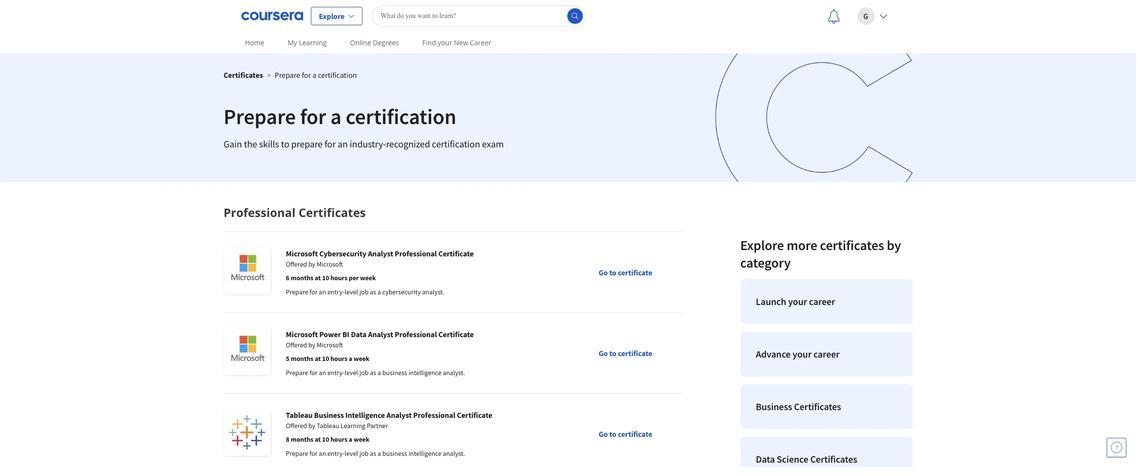 Task type: vqa. For each thing, say whether or not it's contained in the screenshot.
MY LEARNING link
yes



Task type: locate. For each thing, give the bounding box(es) containing it.
your right launch
[[788, 295, 807, 308]]

professional
[[224, 204, 296, 220], [395, 249, 437, 258], [395, 329, 437, 339], [413, 410, 455, 420]]

as for data
[[370, 368, 376, 377]]

more
[[787, 236, 817, 254]]

2 vertical spatial job
[[359, 449, 369, 458]]

level down bi
[[345, 368, 358, 377]]

0 vertical spatial 10
[[322, 273, 329, 282]]

2 hours from the top
[[330, 354, 347, 363]]

job down microsoft power bi data analyst professional certificate offered by microsoft 5 months at 10 hours a week
[[359, 368, 369, 377]]

10 right 8
[[322, 435, 329, 444]]

your for find
[[438, 38, 452, 47]]

an for power
[[319, 368, 326, 377]]

analyst.
[[422, 288, 444, 296], [443, 368, 465, 377], [443, 449, 465, 458]]

1 horizontal spatial tableau
[[317, 421, 339, 430]]

certification down the online
[[318, 70, 357, 80]]

prepare right ">"
[[275, 70, 300, 80]]

1 vertical spatial business
[[382, 449, 407, 458]]

0 vertical spatial intelligence
[[409, 368, 441, 377]]

explore inside explore more certificates by category
[[740, 236, 784, 254]]

0 horizontal spatial explore
[[319, 11, 345, 21]]

offered up 6
[[286, 260, 307, 269]]

exam
[[482, 138, 504, 150]]

1 vertical spatial go
[[599, 348, 608, 358]]

2 certificate from the top
[[618, 348, 652, 358]]

find
[[422, 38, 436, 47]]

1 horizontal spatial business
[[756, 400, 792, 413]]

2 microsoft image from the top
[[224, 328, 270, 375]]

1 prepare for an entry-level job as a business intelligence analyst. from the top
[[286, 368, 465, 377]]

degrees
[[373, 38, 399, 47]]

as down partner
[[370, 449, 376, 458]]

skills
[[259, 138, 279, 150]]

intelligence for analyst
[[409, 368, 441, 377]]

0 vertical spatial career
[[809, 295, 835, 308]]

job
[[359, 288, 369, 296], [359, 368, 369, 377], [359, 449, 369, 458]]

1 vertical spatial certification
[[346, 103, 456, 130]]

entry- for cybersecurity
[[327, 288, 345, 296]]

coursera image
[[241, 8, 303, 24]]

0 horizontal spatial data
[[351, 329, 367, 339]]

0 vertical spatial offered
[[286, 260, 307, 269]]

business inside tableau business intelligence analyst  professional certificate offered by tableau learning partner 8 months at 10 hours a week
[[314, 410, 344, 420]]

10 inside the microsoft cybersecurity analyst professional certificate offered by microsoft 6 months at 10 hours per week
[[322, 273, 329, 282]]

prepare down 8
[[286, 449, 308, 458]]

2 vertical spatial as
[[370, 449, 376, 458]]

microsoft down power
[[317, 341, 343, 349]]

microsoft up 6
[[286, 249, 318, 258]]

1 vertical spatial go to certificate
[[599, 348, 652, 358]]

by inside microsoft power bi data analyst professional certificate offered by microsoft 5 months at 10 hours a week
[[308, 341, 315, 349]]

go for microsoft cybersecurity analyst professional certificate
[[599, 267, 608, 277]]

3 at from the top
[[315, 435, 321, 444]]

10
[[322, 273, 329, 282], [322, 354, 329, 363], [322, 435, 329, 444]]

your right advance
[[793, 348, 812, 360]]

at
[[315, 273, 321, 282], [315, 354, 321, 363], [315, 435, 321, 444]]

1 certificate from the top
[[618, 267, 652, 277]]

2 job from the top
[[359, 368, 369, 377]]

analyst right cybersecurity
[[368, 249, 393, 258]]

data left science
[[756, 453, 775, 465]]

intelligence
[[409, 368, 441, 377], [409, 449, 441, 458]]

0 vertical spatial job
[[359, 288, 369, 296]]

1 business from the top
[[382, 368, 407, 377]]

1 vertical spatial week
[[354, 354, 369, 363]]

to for microsoft power bi data analyst professional certificate
[[609, 348, 616, 358]]

certificate for tableau business intelligence analyst  professional certificate
[[618, 429, 652, 439]]

data right bi
[[351, 329, 367, 339]]

professional inside microsoft power bi data analyst professional certificate offered by microsoft 5 months at 10 hours a week
[[395, 329, 437, 339]]

g button
[[849, 0, 895, 31]]

2 entry- from the top
[[327, 368, 345, 377]]

2 vertical spatial entry-
[[327, 449, 345, 458]]

business down microsoft power bi data analyst professional certificate offered by microsoft 5 months at 10 hours a week
[[382, 368, 407, 377]]

job down the microsoft cybersecurity analyst professional certificate offered by microsoft 6 months at 10 hours per week
[[359, 288, 369, 296]]

1 vertical spatial 10
[[322, 354, 329, 363]]

entry- for power
[[327, 368, 345, 377]]

2 vertical spatial analyst.
[[443, 449, 465, 458]]

1 go from the top
[[599, 267, 608, 277]]

0 vertical spatial your
[[438, 38, 452, 47]]

2 business from the top
[[382, 449, 407, 458]]

2 10 from the top
[[322, 354, 329, 363]]

a down partner
[[378, 449, 381, 458]]

1 vertical spatial microsoft image
[[224, 328, 270, 375]]

1 microsoft image from the top
[[224, 248, 270, 294]]

level
[[345, 288, 358, 296], [345, 368, 358, 377], [345, 449, 358, 458]]

1 vertical spatial hours
[[330, 354, 347, 363]]

microsoft up 5
[[286, 329, 318, 339]]

0 vertical spatial months
[[291, 273, 313, 282]]

analyst. for professional
[[443, 368, 465, 377]]

2 go from the top
[[599, 348, 608, 358]]

learning down intelligence
[[341, 421, 365, 430]]

3 go from the top
[[599, 429, 608, 439]]

at inside microsoft power bi data analyst professional certificate offered by microsoft 5 months at 10 hours a week
[[315, 354, 321, 363]]

0 vertical spatial go
[[599, 267, 608, 277]]

0 vertical spatial as
[[370, 288, 376, 296]]

2 vertical spatial certificate
[[457, 410, 492, 420]]

0 vertical spatial analyst
[[368, 249, 393, 258]]

explore
[[319, 11, 345, 21], [740, 236, 784, 254]]

find your new career link
[[418, 32, 495, 54]]

career for launch your career
[[809, 295, 835, 308]]

1 intelligence from the top
[[409, 368, 441, 377]]

2 vertical spatial analyst
[[386, 410, 412, 420]]

2 vertical spatial offered
[[286, 421, 307, 430]]

1 vertical spatial analyst
[[368, 329, 393, 339]]

my learning link
[[284, 32, 331, 54]]

3 entry- from the top
[[327, 449, 345, 458]]

offered up 8
[[286, 421, 307, 430]]

certification up recognized
[[346, 103, 456, 130]]

1 vertical spatial career
[[813, 348, 840, 360]]

1 vertical spatial learning
[[341, 421, 365, 430]]

coursera banner logo image
[[715, 54, 913, 182]]

prepare for an entry-level job as a business intelligence analyst. down partner
[[286, 449, 465, 458]]

3 go to certificate from the top
[[599, 429, 652, 439]]

level for intelligence
[[345, 449, 358, 458]]

analyst
[[368, 249, 393, 258], [368, 329, 393, 339], [386, 410, 412, 420]]

your for advance
[[793, 348, 812, 360]]

prepare down 6
[[286, 288, 308, 296]]

None search field
[[372, 5, 586, 27]]

microsoft image left 5
[[224, 328, 270, 375]]

1 vertical spatial data
[[756, 453, 775, 465]]

to
[[281, 138, 289, 150], [609, 267, 616, 277], [609, 348, 616, 358], [609, 429, 616, 439]]

2 vertical spatial level
[[345, 449, 358, 458]]

prepare
[[291, 138, 323, 150]]

months right 8
[[291, 435, 313, 444]]

months
[[291, 273, 313, 282], [291, 354, 313, 363], [291, 435, 313, 444]]

2 intelligence from the top
[[409, 449, 441, 458]]

1 offered from the top
[[286, 260, 307, 269]]

1 vertical spatial as
[[370, 368, 376, 377]]

1 vertical spatial explore
[[740, 236, 784, 254]]

by inside explore more certificates by category
[[887, 236, 901, 254]]

for
[[302, 70, 311, 80], [300, 103, 326, 130], [325, 138, 336, 150], [310, 288, 318, 296], [310, 368, 318, 377], [310, 449, 318, 458]]

certificates up cybersecurity
[[299, 204, 366, 220]]

a
[[312, 70, 316, 80], [330, 103, 341, 130], [378, 288, 381, 296], [349, 354, 352, 363], [378, 368, 381, 377], [349, 435, 352, 444], [378, 449, 381, 458]]

hours down bi
[[330, 354, 347, 363]]

at down power
[[315, 354, 321, 363]]

intelligence
[[345, 410, 385, 420]]

offered
[[286, 260, 307, 269], [286, 341, 307, 349], [286, 421, 307, 430]]

certificates
[[224, 70, 263, 80], [299, 204, 366, 220], [794, 400, 841, 413], [810, 453, 857, 465]]

week
[[360, 273, 376, 282], [354, 354, 369, 363], [354, 435, 369, 444]]

analyst up partner
[[386, 410, 412, 420]]

0 vertical spatial certificate
[[618, 267, 652, 277]]

cybersecurity
[[382, 288, 421, 296]]

hours down intelligence
[[330, 435, 347, 444]]

prepare for an entry-level job as a business intelligence analyst.
[[286, 368, 465, 377], [286, 449, 465, 458]]

launch your career link
[[740, 279, 913, 324]]

1 horizontal spatial data
[[756, 453, 775, 465]]

certificate for microsoft power bi data analyst professional certificate
[[618, 348, 652, 358]]

3 job from the top
[[359, 449, 369, 458]]

job down partner
[[359, 449, 369, 458]]

certificate
[[438, 249, 474, 258], [438, 329, 474, 339], [457, 410, 492, 420]]

an for cybersecurity
[[319, 288, 326, 296]]

2 prepare for an entry-level job as a business intelligence analyst. from the top
[[286, 449, 465, 458]]

entry-
[[327, 288, 345, 296], [327, 368, 345, 377], [327, 449, 345, 458]]

advance
[[756, 348, 791, 360]]

business down tableau business intelligence analyst  professional certificate offered by tableau learning partner 8 months at 10 hours a week
[[382, 449, 407, 458]]

1 vertical spatial certificate
[[438, 329, 474, 339]]

1 level from the top
[[345, 288, 358, 296]]

3 months from the top
[[291, 435, 313, 444]]

by inside the microsoft cybersecurity analyst professional certificate offered by microsoft 6 months at 10 hours per week
[[308, 260, 315, 269]]

microsoft image left 6
[[224, 248, 270, 294]]

level down per
[[345, 288, 358, 296]]

explore for explore
[[319, 11, 345, 21]]

week inside tableau business intelligence analyst  professional certificate offered by tableau learning partner 8 months at 10 hours a week
[[354, 435, 369, 444]]

learning
[[299, 38, 327, 47], [341, 421, 365, 430]]

by inside tableau business intelligence analyst  professional certificate offered by tableau learning partner 8 months at 10 hours a week
[[308, 421, 315, 430]]

bi
[[342, 329, 349, 339]]

1 at from the top
[[315, 273, 321, 282]]

prepare for tableau business intelligence analyst  professional certificate
[[286, 449, 308, 458]]

analyst right bi
[[368, 329, 393, 339]]

explore left more
[[740, 236, 784, 254]]

1 horizontal spatial learning
[[341, 421, 365, 430]]

online degrees
[[350, 38, 399, 47]]

1 vertical spatial at
[[315, 354, 321, 363]]

a left cybersecurity
[[378, 288, 381, 296]]

0 vertical spatial week
[[360, 273, 376, 282]]

1 vertical spatial offered
[[286, 341, 307, 349]]

list
[[736, 275, 916, 467]]

learning inside tableau business intelligence analyst  professional certificate offered by tableau learning partner 8 months at 10 hours a week
[[341, 421, 365, 430]]

hours inside the microsoft cybersecurity analyst professional certificate offered by microsoft 6 months at 10 hours per week
[[330, 273, 347, 282]]

learning inside 'link'
[[299, 38, 327, 47]]

3 offered from the top
[[286, 421, 307, 430]]

an
[[338, 138, 348, 150], [319, 288, 326, 296], [319, 368, 326, 377], [319, 449, 326, 458]]

0 vertical spatial certificate
[[438, 249, 474, 258]]

certificates left ">"
[[224, 70, 263, 80]]

as down the microsoft cybersecurity analyst professional certificate offered by microsoft 6 months at 10 hours per week
[[370, 288, 376, 296]]

data
[[351, 329, 367, 339], [756, 453, 775, 465]]

data inside microsoft power bi data analyst professional certificate offered by microsoft 5 months at 10 hours a week
[[351, 329, 367, 339]]

a down intelligence
[[349, 435, 352, 444]]

as
[[370, 288, 376, 296], [370, 368, 376, 377], [370, 449, 376, 458]]

analyst. for certificate
[[443, 449, 465, 458]]

1 months from the top
[[291, 273, 313, 282]]

10 down power
[[322, 354, 329, 363]]

at right 8
[[315, 435, 321, 444]]

2 vertical spatial certificate
[[618, 429, 652, 439]]

2 vertical spatial at
[[315, 435, 321, 444]]

level down intelligence
[[345, 449, 358, 458]]

your
[[438, 38, 452, 47], [788, 295, 807, 308], [793, 348, 812, 360]]

a down bi
[[349, 354, 352, 363]]

months right 6
[[291, 273, 313, 282]]

offered up 5
[[286, 341, 307, 349]]

home
[[245, 38, 264, 47]]

1 vertical spatial job
[[359, 368, 369, 377]]

the
[[244, 138, 257, 150]]

2 go to certificate from the top
[[599, 348, 652, 358]]

business
[[382, 368, 407, 377], [382, 449, 407, 458]]

1 vertical spatial months
[[291, 354, 313, 363]]

list containing launch your career
[[736, 275, 916, 467]]

launch
[[756, 295, 786, 308]]

your right find
[[438, 38, 452, 47]]

my
[[288, 38, 297, 47]]

3 as from the top
[[370, 449, 376, 458]]

0 vertical spatial tableau
[[286, 410, 313, 420]]

2 months from the top
[[291, 354, 313, 363]]

1 vertical spatial entry-
[[327, 368, 345, 377]]

>
[[267, 71, 271, 80]]

intelligence for professional
[[409, 449, 441, 458]]

go
[[599, 267, 608, 277], [599, 348, 608, 358], [599, 429, 608, 439]]

1 vertical spatial your
[[788, 295, 807, 308]]

0 vertical spatial prepare for an entry-level job as a business intelligence analyst.
[[286, 368, 465, 377]]

go for microsoft power bi data analyst professional certificate
[[599, 348, 608, 358]]

3 certificate from the top
[[618, 429, 652, 439]]

certificate
[[618, 267, 652, 277], [618, 348, 652, 358], [618, 429, 652, 439]]

2 vertical spatial hours
[[330, 435, 347, 444]]

business for professional
[[382, 449, 407, 458]]

1 10 from the top
[[322, 273, 329, 282]]

certification
[[318, 70, 357, 80], [346, 103, 456, 130], [432, 138, 480, 150]]

1 vertical spatial certificate
[[618, 348, 652, 358]]

by
[[887, 236, 901, 254], [308, 260, 315, 269], [308, 341, 315, 349], [308, 421, 315, 430]]

1 vertical spatial level
[[345, 368, 358, 377]]

2 at from the top
[[315, 354, 321, 363]]

a inside microsoft power bi data analyst professional certificate offered by microsoft 5 months at 10 hours a week
[[349, 354, 352, 363]]

2 vertical spatial 10
[[322, 435, 329, 444]]

2 vertical spatial months
[[291, 435, 313, 444]]

business
[[756, 400, 792, 413], [314, 410, 344, 420]]

explore inside dropdown button
[[319, 11, 345, 21]]

1 entry- from the top
[[327, 288, 345, 296]]

2 as from the top
[[370, 368, 376, 377]]

a down microsoft power bi data analyst professional certificate offered by microsoft 5 months at 10 hours a week
[[378, 368, 381, 377]]

1 vertical spatial prepare for an entry-level job as a business intelligence analyst.
[[286, 449, 465, 458]]

1 go to certificate from the top
[[599, 267, 652, 277]]

0 vertical spatial learning
[[299, 38, 327, 47]]

0 vertical spatial level
[[345, 288, 358, 296]]

1 hours from the top
[[330, 273, 347, 282]]

3 10 from the top
[[322, 435, 329, 444]]

0 vertical spatial entry-
[[327, 288, 345, 296]]

0 vertical spatial microsoft image
[[224, 248, 270, 294]]

learning right "my"
[[299, 38, 327, 47]]

2 vertical spatial go
[[599, 429, 608, 439]]

at right 6
[[315, 273, 321, 282]]

business certificates
[[756, 400, 841, 413]]

entry- for business
[[327, 449, 345, 458]]

10 left per
[[322, 273, 329, 282]]

0 horizontal spatial learning
[[299, 38, 327, 47]]

microsoft image
[[224, 248, 270, 294], [224, 328, 270, 375]]

0 vertical spatial explore
[[319, 11, 345, 21]]

tableau
[[286, 410, 313, 420], [317, 421, 339, 430]]

tableau learning partner image
[[224, 409, 270, 456]]

analyst inside tableau business intelligence analyst  professional certificate offered by tableau learning partner 8 months at 10 hours a week
[[386, 410, 412, 420]]

1 job from the top
[[359, 288, 369, 296]]

prepare for an entry-level job as a business intelligence analyst. down microsoft power bi data analyst professional certificate offered by microsoft 5 months at 10 hours a week
[[286, 368, 465, 377]]

0 vertical spatial hours
[[330, 273, 347, 282]]

0 vertical spatial at
[[315, 273, 321, 282]]

1 vertical spatial tableau
[[317, 421, 339, 430]]

new
[[454, 38, 468, 47]]

analyst inside microsoft power bi data analyst professional certificate offered by microsoft 5 months at 10 hours a week
[[368, 329, 393, 339]]

go to certificate
[[599, 267, 652, 277], [599, 348, 652, 358], [599, 429, 652, 439]]

explore up my learning
[[319, 11, 345, 21]]

1 horizontal spatial explore
[[740, 236, 784, 254]]

2 offered from the top
[[286, 341, 307, 349]]

hours left per
[[330, 273, 347, 282]]

0 vertical spatial business
[[382, 368, 407, 377]]

2 vertical spatial go to certificate
[[599, 429, 652, 439]]

job for intelligence
[[359, 449, 369, 458]]

2 vertical spatial your
[[793, 348, 812, 360]]

1 as from the top
[[370, 288, 376, 296]]

category
[[740, 254, 791, 272]]

3 level from the top
[[345, 449, 358, 458]]

career
[[809, 295, 835, 308], [813, 348, 840, 360]]

as down microsoft power bi data analyst professional certificate offered by microsoft 5 months at 10 hours a week
[[370, 368, 376, 377]]

0 vertical spatial go to certificate
[[599, 267, 652, 277]]

explore for explore more certificates by category
[[740, 236, 784, 254]]

business inside business certificates link
[[756, 400, 792, 413]]

1 vertical spatial intelligence
[[409, 449, 441, 458]]

1 vertical spatial analyst.
[[443, 368, 465, 377]]

prepare
[[275, 70, 300, 80], [224, 103, 296, 130], [286, 288, 308, 296], [286, 368, 308, 377], [286, 449, 308, 458]]

certification left exam at the left of page
[[432, 138, 480, 150]]

3 hours from the top
[[330, 435, 347, 444]]

hours
[[330, 273, 347, 282], [330, 354, 347, 363], [330, 435, 347, 444]]

6
[[286, 273, 289, 282]]

0 horizontal spatial business
[[314, 410, 344, 420]]

explore more certificates by category
[[740, 236, 901, 272]]

0 vertical spatial data
[[351, 329, 367, 339]]

find your new career
[[422, 38, 491, 47]]

microsoft
[[286, 249, 318, 258], [317, 260, 343, 269], [286, 329, 318, 339], [317, 341, 343, 349]]

2 vertical spatial week
[[354, 435, 369, 444]]

career for advance your career
[[813, 348, 840, 360]]

data science certificates link
[[740, 437, 913, 467]]

2 level from the top
[[345, 368, 358, 377]]

prepare down 5
[[286, 368, 308, 377]]

months right 5
[[291, 354, 313, 363]]



Task type: describe. For each thing, give the bounding box(es) containing it.
job for bi
[[359, 368, 369, 377]]

0 horizontal spatial tableau
[[286, 410, 313, 420]]

months inside the microsoft cybersecurity analyst professional certificate offered by microsoft 6 months at 10 hours per week
[[291, 273, 313, 282]]

to for tableau business intelligence analyst  professional certificate
[[609, 429, 616, 439]]

data science certificates
[[756, 453, 857, 465]]

a inside tableau business intelligence analyst  professional certificate offered by tableau learning partner 8 months at 10 hours a week
[[349, 435, 352, 444]]

months inside tableau business intelligence analyst  professional certificate offered by tableau learning partner 8 months at 10 hours a week
[[291, 435, 313, 444]]

offered inside microsoft power bi data analyst professional certificate offered by microsoft 5 months at 10 hours a week
[[286, 341, 307, 349]]

prepare for an entry-level job as a business intelligence analyst. for data
[[286, 368, 465, 377]]

online degrees link
[[346, 32, 403, 54]]

professional inside tableau business intelligence analyst  professional certificate offered by tableau learning partner 8 months at 10 hours a week
[[413, 410, 455, 420]]

g
[[863, 11, 868, 21]]

job for analyst
[[359, 288, 369, 296]]

0 vertical spatial analyst.
[[422, 288, 444, 296]]

home link
[[241, 32, 268, 54]]

microsoft down cybersecurity
[[317, 260, 343, 269]]

certificate inside tableau business intelligence analyst  professional certificate offered by tableau learning partner 8 months at 10 hours a week
[[457, 410, 492, 420]]

partner
[[367, 421, 388, 430]]

microsoft image for microsoft power bi data analyst professional certificate
[[224, 328, 270, 375]]

launch your career
[[756, 295, 835, 308]]

online
[[350, 38, 371, 47]]

week inside the microsoft cybersecurity analyst professional certificate offered by microsoft 6 months at 10 hours per week
[[360, 273, 376, 282]]

5
[[286, 354, 289, 363]]

prepare up the
[[224, 103, 296, 130]]

science
[[777, 453, 808, 465]]

hours inside microsoft power bi data analyst professional certificate offered by microsoft 5 months at 10 hours a week
[[330, 354, 347, 363]]

go for tableau business intelligence analyst  professional certificate
[[599, 429, 608, 439]]

go to certificate for microsoft cybersecurity analyst professional certificate
[[599, 267, 652, 277]]

certificates > prepare for a certification
[[224, 70, 357, 80]]

my learning
[[288, 38, 327, 47]]

8
[[286, 435, 289, 444]]

level for analyst
[[345, 288, 358, 296]]

as for analyst
[[370, 449, 376, 458]]

at inside tableau business intelligence analyst  professional certificate offered by tableau learning partner 8 months at 10 hours a week
[[315, 435, 321, 444]]

certificates up data science certificates link in the bottom right of the page
[[794, 400, 841, 413]]

What do you want to learn? text field
[[372, 5, 586, 27]]

offered inside tableau business intelligence analyst  professional certificate offered by tableau learning partner 8 months at 10 hours a week
[[286, 421, 307, 430]]

level for bi
[[345, 368, 358, 377]]

professional certificates
[[224, 204, 366, 220]]

microsoft power bi data analyst professional certificate offered by microsoft 5 months at 10 hours a week
[[286, 329, 474, 363]]

as for professional
[[370, 288, 376, 296]]

10 inside tableau business intelligence analyst  professional certificate offered by tableau learning partner 8 months at 10 hours a week
[[322, 435, 329, 444]]

business for analyst
[[382, 368, 407, 377]]

advance your career
[[756, 348, 840, 360]]

gain
[[224, 138, 242, 150]]

recognized
[[386, 138, 430, 150]]

prepare for a certification
[[224, 103, 456, 130]]

certificate inside microsoft power bi data analyst professional certificate offered by microsoft 5 months at 10 hours a week
[[438, 329, 474, 339]]

to for microsoft cybersecurity analyst professional certificate
[[609, 267, 616, 277]]

business certificates link
[[740, 384, 913, 429]]

certificate inside the microsoft cybersecurity analyst professional certificate offered by microsoft 6 months at 10 hours per week
[[438, 249, 474, 258]]

go to certificate for microsoft power bi data analyst professional certificate
[[599, 348, 652, 358]]

explore button
[[311, 7, 363, 25]]

certificate for microsoft cybersecurity analyst professional certificate
[[618, 267, 652, 277]]

months inside microsoft power bi data analyst professional certificate offered by microsoft 5 months at 10 hours a week
[[291, 354, 313, 363]]

industry-
[[350, 138, 386, 150]]

go to certificate for tableau business intelligence analyst  professional certificate
[[599, 429, 652, 439]]

a down my learning 'link'
[[312, 70, 316, 80]]

your for launch
[[788, 295, 807, 308]]

prepare for microsoft cybersecurity analyst professional certificate
[[286, 288, 308, 296]]

certificates link
[[224, 70, 263, 80]]

microsoft image for microsoft cybersecurity analyst professional certificate
[[224, 248, 270, 294]]

cybersecurity
[[319, 249, 366, 258]]

career
[[470, 38, 491, 47]]

microsoft cybersecurity analyst professional certificate offered by microsoft 6 months at 10 hours per week
[[286, 249, 474, 282]]

advance your career link
[[740, 332, 913, 377]]

week inside microsoft power bi data analyst professional certificate offered by microsoft 5 months at 10 hours a week
[[354, 354, 369, 363]]

tableau business intelligence analyst  professional certificate offered by tableau learning partner 8 months at 10 hours a week
[[286, 410, 492, 444]]

0 vertical spatial certification
[[318, 70, 357, 80]]

analyst inside the microsoft cybersecurity analyst professional certificate offered by microsoft 6 months at 10 hours per week
[[368, 249, 393, 258]]

professional inside the microsoft cybersecurity analyst professional certificate offered by microsoft 6 months at 10 hours per week
[[395, 249, 437, 258]]

10 inside microsoft power bi data analyst professional certificate offered by microsoft 5 months at 10 hours a week
[[322, 354, 329, 363]]

certificates
[[820, 236, 884, 254]]

power
[[319, 329, 341, 339]]

a up gain the skills to prepare for an industry-recognized certification exam
[[330, 103, 341, 130]]

prepare for an entry-level job as a cybersecurity analyst.
[[286, 288, 444, 296]]

certificates right science
[[810, 453, 857, 465]]

prepare for an entry-level job as a business intelligence analyst. for analyst
[[286, 449, 465, 458]]

prepare for microsoft power bi data analyst professional certificate
[[286, 368, 308, 377]]

offered inside the microsoft cybersecurity analyst professional certificate offered by microsoft 6 months at 10 hours per week
[[286, 260, 307, 269]]

at inside the microsoft cybersecurity analyst professional certificate offered by microsoft 6 months at 10 hours per week
[[315, 273, 321, 282]]

an for business
[[319, 449, 326, 458]]

per
[[349, 273, 359, 282]]

help center image
[[1111, 442, 1123, 453]]

hours inside tableau business intelligence analyst  professional certificate offered by tableau learning partner 8 months at 10 hours a week
[[330, 435, 347, 444]]

2 vertical spatial certification
[[432, 138, 480, 150]]

prepare for a certification link
[[275, 70, 357, 80]]

gain the skills to prepare for an industry-recognized certification exam
[[224, 138, 504, 150]]



